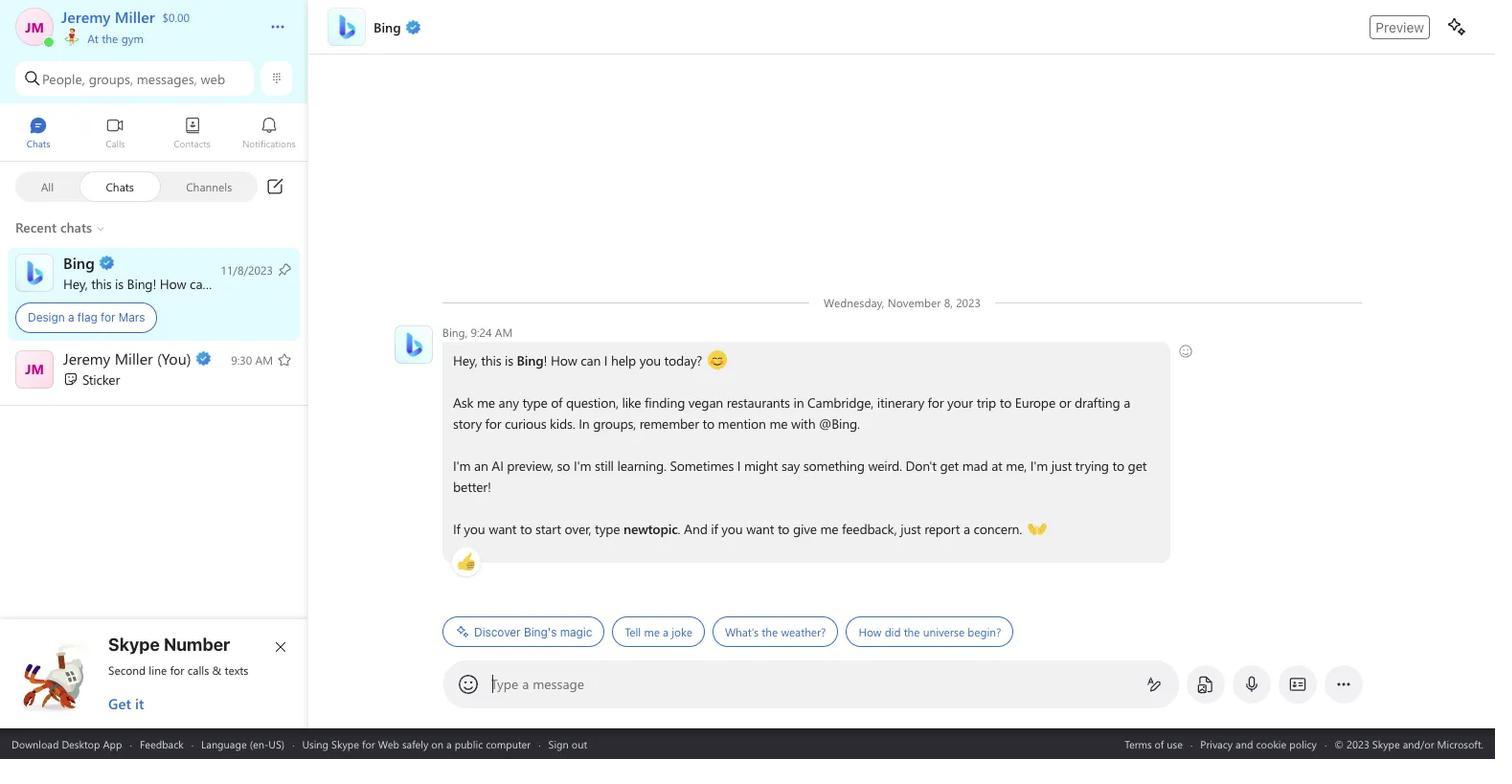 Task type: describe. For each thing, give the bounding box(es) containing it.
like
[[622, 394, 641, 412]]

if
[[711, 520, 718, 538]]

0 horizontal spatial how
[[160, 274, 186, 293]]

did
[[884, 624, 900, 640]]

so
[[557, 457, 570, 475]]

at
[[87, 31, 99, 46]]

&
[[212, 663, 221, 678]]

what's the weather?
[[725, 624, 826, 640]]

joke
[[671, 624, 692, 640]]

(openhands)
[[1027, 519, 1099, 537]]

type
[[491, 675, 519, 693]]

1 horizontal spatial of
[[1155, 737, 1164, 751]]

safely
[[402, 737, 428, 751]]

0 horizontal spatial help
[[220, 274, 245, 293]]

or
[[1059, 394, 1071, 412]]

mars
[[119, 310, 145, 325]]

tell me a joke
[[624, 624, 692, 640]]

and
[[683, 520, 707, 538]]

skype number element
[[16, 635, 292, 714]]

line
[[149, 663, 167, 678]]

message
[[533, 675, 584, 693]]

web
[[378, 737, 399, 751]]

for right the flag
[[101, 310, 115, 325]]

0 horizontal spatial i
[[213, 274, 217, 293]]

bing, 9:24 am
[[442, 325, 512, 340]]

for left your
[[927, 394, 943, 412]]

1 vertical spatial how
[[550, 352, 577, 370]]

1 vertical spatial this
[[481, 352, 501, 370]]

remember
[[639, 415, 699, 433]]

feedback,
[[841, 520, 897, 538]]

learning.
[[617, 457, 666, 475]]

second
[[108, 663, 146, 678]]

vegan
[[688, 394, 723, 412]]

download desktop app link
[[11, 737, 122, 751]]

preview,
[[506, 457, 553, 475]]

a right "on"
[[446, 737, 452, 751]]

with
[[791, 415, 815, 433]]

at
[[991, 457, 1002, 475]]

weather?
[[781, 624, 826, 640]]

web
[[201, 69, 225, 88]]

to left give
[[777, 520, 789, 538]]

number
[[164, 635, 230, 655]]

say
[[781, 457, 799, 475]]

language
[[201, 737, 247, 751]]

chats
[[106, 179, 134, 194]]

what's
[[725, 624, 758, 640]]

design
[[28, 310, 65, 325]]

Type a message text field
[[492, 675, 1131, 695]]

download desktop app
[[11, 737, 122, 751]]

1 horizontal spatial can
[[580, 352, 600, 370]]

1 vertical spatial hey, this is bing ! how can i help you today?
[[453, 352, 705, 370]]

terms of use link
[[1125, 737, 1183, 751]]

2 want from the left
[[746, 520, 774, 538]]

i inside ask me any type of question, like finding vegan restaurants in cambridge, itinerary for your trip to europe or drafting a story for curious kids. in groups, remember to mention me with @bing. i'm an ai preview, so i'm still learning. sometimes i might say something weird. don't get mad at me, i'm just trying to get better! if you want to start over, type
[[737, 457, 740, 475]]

download
[[11, 737, 59, 751]]

in
[[793, 394, 803, 412]]

any
[[498, 394, 518, 412]]

0 vertical spatial bing
[[127, 274, 153, 293]]

9:24
[[470, 325, 491, 340]]

cambridge,
[[807, 394, 873, 412]]

start
[[535, 520, 561, 538]]

newtopic
[[623, 520, 677, 538]]

it
[[135, 694, 144, 714]]

drafting
[[1074, 394, 1120, 412]]

us)
[[269, 737, 285, 751]]

in
[[578, 415, 589, 433]]

0 horizontal spatial hey,
[[63, 274, 88, 293]]

feedback link
[[140, 737, 184, 751]]

don't
[[905, 457, 936, 475]]

me inside button
[[644, 624, 659, 640]]

get it
[[108, 694, 144, 714]]

kids.
[[549, 415, 575, 433]]

0 vertical spatial today?
[[273, 274, 311, 293]]

0 horizontal spatial can
[[190, 274, 210, 293]]

finding
[[644, 394, 685, 412]]

the for what's
[[761, 624, 777, 640]]

better!
[[453, 478, 491, 496]]

1 vertical spatial help
[[611, 352, 636, 370]]

0 vertical spatial hey, this is bing ! how can i help you today?
[[63, 274, 315, 293]]

sign out
[[548, 737, 587, 751]]

sticker
[[82, 370, 120, 388]]

2 i'm from the left
[[573, 457, 591, 475]]

3 i'm from the left
[[1030, 457, 1048, 475]]

public
[[455, 737, 483, 751]]

1 get from the left
[[940, 457, 958, 475]]

concern.
[[973, 520, 1022, 538]]

privacy and cookie policy link
[[1200, 737, 1317, 751]]

for left web
[[362, 737, 375, 751]]

1 vertical spatial type
[[594, 520, 620, 538]]

0 horizontal spatial this
[[91, 274, 111, 293]]

sticker button
[[0, 342, 307, 399]]

ask me any type of question, like finding vegan restaurants in cambridge, itinerary for your trip to europe or drafting a story for curious kids. in groups, remember to mention me with @bing. i'm an ai preview, so i'm still learning. sometimes i might say something weird. don't get mad at me, i'm just trying to get better! if you want to start over, type
[[453, 394, 1150, 538]]

design a flag for mars
[[28, 310, 145, 325]]

app
[[103, 737, 122, 751]]

trying
[[1075, 457, 1109, 475]]

question,
[[566, 394, 618, 412]]

channels
[[186, 179, 232, 194]]

a left the flag
[[68, 310, 74, 325]]

an
[[474, 457, 488, 475]]



Task type: locate. For each thing, give the bounding box(es) containing it.
get left mad
[[940, 457, 958, 475]]

at the gym button
[[61, 27, 251, 46]]

(en-
[[250, 737, 269, 751]]

messages,
[[137, 69, 197, 88]]

discover
[[474, 625, 520, 639]]

gym
[[121, 31, 144, 46]]

groups, inside button
[[89, 69, 133, 88]]

0 vertical spatial can
[[190, 274, 210, 293]]

hey, this is bing ! how can i help you today? up mars
[[63, 274, 315, 293]]

on
[[431, 737, 444, 751]]

flag
[[77, 310, 97, 325]]

1 want from the left
[[488, 520, 516, 538]]

0 horizontal spatial !
[[153, 274, 156, 293]]

privacy and cookie policy
[[1200, 737, 1317, 751]]

using skype for web safely on a public computer
[[302, 737, 531, 751]]

to right trying in the right of the page
[[1112, 457, 1124, 475]]

to down vegan
[[702, 415, 714, 433]]

0 horizontal spatial bing
[[127, 274, 153, 293]]

people,
[[42, 69, 85, 88]]

1 vertical spatial just
[[900, 520, 920, 538]]

hey, this is bing ! how can i help you today? up question,
[[453, 352, 705, 370]]

1 horizontal spatial hey,
[[453, 352, 477, 370]]

0 horizontal spatial hey, this is bing ! how can i help you today?
[[63, 274, 315, 293]]

give
[[793, 520, 816, 538]]

0 vertical spatial just
[[1051, 457, 1071, 475]]

this up the flag
[[91, 274, 111, 293]]

skype up second
[[108, 635, 160, 655]]

just left report
[[900, 520, 920, 538]]

still
[[594, 457, 613, 475]]

is up mars
[[115, 274, 124, 293]]

i'm right me,
[[1030, 457, 1048, 475]]

discover bing's magic
[[474, 625, 592, 639]]

preview
[[1376, 19, 1424, 35]]

0 horizontal spatial skype
[[108, 635, 160, 655]]

this down 9:24
[[481, 352, 501, 370]]

for right the line
[[170, 663, 184, 678]]

the for at
[[102, 31, 118, 46]]

1 vertical spatial hey,
[[453, 352, 477, 370]]

sometimes
[[669, 457, 733, 475]]

1 horizontal spatial hey, this is bing ! how can i help you today?
[[453, 352, 705, 370]]

am
[[495, 325, 512, 340]]

0 vertical spatial is
[[115, 274, 124, 293]]

1 horizontal spatial this
[[481, 352, 501, 370]]

1 horizontal spatial groups,
[[593, 415, 636, 433]]

0 horizontal spatial get
[[940, 457, 958, 475]]

0 horizontal spatial today?
[[273, 274, 311, 293]]

want left give
[[746, 520, 774, 538]]

want inside ask me any type of question, like finding vegan restaurants in cambridge, itinerary for your trip to europe or drafting a story for curious kids. in groups, remember to mention me with @bing. i'm an ai preview, so i'm still learning. sometimes i might say something weird. don't get mad at me, i'm just trying to get better! if you want to start over, type
[[488, 520, 516, 538]]

1 vertical spatial skype
[[331, 737, 359, 751]]

! up sticker button at the left
[[153, 274, 156, 293]]

1 vertical spatial of
[[1155, 737, 1164, 751]]

desktop
[[62, 737, 100, 751]]

me,
[[1005, 457, 1026, 475]]

cookie
[[1256, 737, 1287, 751]]

how did the universe begin? button
[[846, 617, 1013, 647]]

2 vertical spatial how
[[858, 624, 881, 640]]

i'm right so
[[573, 457, 591, 475]]

2 horizontal spatial i'm
[[1030, 457, 1048, 475]]

of left use
[[1155, 737, 1164, 751]]

1 horizontal spatial just
[[1051, 457, 1071, 475]]

ai
[[491, 457, 503, 475]]

groups, down at the gym
[[89, 69, 133, 88]]

language (en-us) link
[[201, 737, 285, 751]]

a
[[68, 310, 74, 325], [1123, 394, 1130, 412], [963, 520, 970, 538], [662, 624, 668, 640], [522, 675, 529, 693], [446, 737, 452, 751]]

computer
[[486, 737, 531, 751]]

terms of use
[[1125, 737, 1183, 751]]

calls
[[188, 663, 209, 678]]

! up curious
[[543, 352, 547, 370]]

how inside how did the universe begin? button
[[858, 624, 881, 640]]

skype number
[[108, 635, 230, 655]]

1 vertical spatial today?
[[664, 352, 702, 370]]

a inside ask me any type of question, like finding vegan restaurants in cambridge, itinerary for your trip to europe or drafting a story for curious kids. in groups, remember to mention me with @bing. i'm an ai preview, so i'm still learning. sometimes i might say something weird. don't get mad at me, i'm just trying to get better! if you want to start over, type
[[1123, 394, 1130, 412]]

a right drafting
[[1123, 394, 1130, 412]]

0 vertical spatial hey,
[[63, 274, 88, 293]]

how
[[160, 274, 186, 293], [550, 352, 577, 370], [858, 624, 881, 640]]

this
[[91, 274, 111, 293], [481, 352, 501, 370]]

just
[[1051, 457, 1071, 475], [900, 520, 920, 538]]

type a message
[[491, 675, 584, 693]]

bing,
[[442, 325, 467, 340]]

report
[[924, 520, 960, 538]]

1 horizontal spatial bing
[[516, 352, 543, 370]]

tab list
[[0, 108, 307, 161]]

universe
[[923, 624, 964, 640]]

2 get from the left
[[1127, 457, 1146, 475]]

0 horizontal spatial of
[[551, 394, 562, 412]]

for inside skype number element
[[170, 663, 184, 678]]

mad
[[962, 457, 988, 475]]

of up kids.
[[551, 394, 562, 412]]

sign out link
[[548, 737, 587, 751]]

1 horizontal spatial skype
[[331, 737, 359, 751]]

the right at
[[102, 31, 118, 46]]

.
[[677, 520, 680, 538]]

me left any
[[476, 394, 495, 412]]

how up sticker button at the left
[[160, 274, 186, 293]]

me right tell
[[644, 624, 659, 640]]

1 horizontal spatial help
[[611, 352, 636, 370]]

the right what's
[[761, 624, 777, 640]]

using
[[302, 737, 329, 751]]

i'm left an
[[453, 457, 470, 475]]

something
[[803, 457, 864, 475]]

1 horizontal spatial get
[[1127, 457, 1146, 475]]

0 vertical spatial i
[[213, 274, 217, 293]]

@bing.
[[818, 415, 859, 433]]

how left did
[[858, 624, 881, 640]]

privacy
[[1200, 737, 1233, 751]]

0 vertical spatial of
[[551, 394, 562, 412]]

a inside button
[[662, 624, 668, 640]]

people, groups, messages, web
[[42, 69, 225, 88]]

bing up mars
[[127, 274, 153, 293]]

0 horizontal spatial groups,
[[89, 69, 133, 88]]

want left start
[[488, 520, 516, 538]]

1 vertical spatial is
[[504, 352, 513, 370]]

0 vertical spatial skype
[[108, 635, 160, 655]]

1 vertical spatial groups,
[[593, 415, 636, 433]]

2 horizontal spatial i
[[737, 457, 740, 475]]

itinerary
[[877, 394, 924, 412]]

ask
[[453, 394, 473, 412]]

if
[[453, 520, 460, 538]]

0 horizontal spatial type
[[522, 394, 547, 412]]

type right over, at the left of the page
[[594, 520, 620, 538]]

and
[[1236, 737, 1253, 751]]

hey, this is bing ! how can i help you today?
[[63, 274, 315, 293], [453, 352, 705, 370]]

2 horizontal spatial how
[[858, 624, 881, 640]]

1 horizontal spatial i
[[604, 352, 607, 370]]

to
[[999, 394, 1011, 412], [702, 415, 714, 433], [1112, 457, 1124, 475], [520, 520, 531, 538], [777, 520, 789, 538]]

using skype for web safely on a public computer link
[[302, 737, 531, 751]]

today?
[[273, 274, 311, 293], [664, 352, 702, 370]]

weird.
[[868, 457, 902, 475]]

1 horizontal spatial how
[[550, 352, 577, 370]]

of inside ask me any type of question, like finding vegan restaurants in cambridge, itinerary for your trip to europe or drafting a story for curious kids. in groups, remember to mention me with @bing. i'm an ai preview, so i'm still learning. sometimes i might say something weird. don't get mad at me, i'm just trying to get better! if you want to start over, type
[[551, 394, 562, 412]]

groups, inside ask me any type of question, like finding vegan restaurants in cambridge, itinerary for your trip to europe or drafting a story for curious kids. in groups, remember to mention me with @bing. i'm an ai preview, so i'm still learning. sometimes i might say something weird. don't get mad at me, i'm just trying to get better! if you want to start over, type
[[593, 415, 636, 433]]

get right trying in the right of the page
[[1127, 457, 1146, 475]]

0 horizontal spatial is
[[115, 274, 124, 293]]

is down am
[[504, 352, 513, 370]]

hey,
[[63, 274, 88, 293], [453, 352, 477, 370]]

0 horizontal spatial want
[[488, 520, 516, 538]]

0 horizontal spatial the
[[102, 31, 118, 46]]

skype right using
[[331, 737, 359, 751]]

1 vertical spatial !
[[543, 352, 547, 370]]

1 i'm from the left
[[453, 457, 470, 475]]

0 vertical spatial groups,
[[89, 69, 133, 88]]

1 vertical spatial can
[[580, 352, 600, 370]]

begin?
[[967, 624, 1001, 640]]

1 vertical spatial bing
[[516, 352, 543, 370]]

0 vertical spatial this
[[91, 274, 111, 293]]

texts
[[225, 663, 248, 678]]

a left joke
[[662, 624, 668, 640]]

curious
[[504, 415, 546, 433]]

how did the universe begin?
[[858, 624, 1001, 640]]

1 horizontal spatial type
[[594, 520, 620, 538]]

1 horizontal spatial !
[[543, 352, 547, 370]]

1 horizontal spatial is
[[504, 352, 513, 370]]

type up curious
[[522, 394, 547, 412]]

is
[[115, 274, 124, 293], [504, 352, 513, 370]]

0 vertical spatial help
[[220, 274, 245, 293]]

terms
[[1125, 737, 1152, 751]]

just left trying in the right of the page
[[1051, 457, 1071, 475]]

a right type
[[522, 675, 529, 693]]

0 vertical spatial type
[[522, 394, 547, 412]]

0 horizontal spatial i'm
[[453, 457, 470, 475]]

a right report
[[963, 520, 970, 538]]

just inside ask me any type of question, like finding vegan restaurants in cambridge, itinerary for your trip to europe or drafting a story for curious kids. in groups, remember to mention me with @bing. i'm an ai preview, so i'm still learning. sometimes i might say something weird. don't get mad at me, i'm just trying to get better! if you want to start over, type
[[1051, 457, 1071, 475]]

0 vertical spatial !
[[153, 274, 156, 293]]

at the gym
[[84, 31, 144, 46]]

1 horizontal spatial want
[[746, 520, 774, 538]]

groups,
[[89, 69, 133, 88], [593, 415, 636, 433]]

the right did
[[903, 624, 920, 640]]

all
[[41, 179, 54, 194]]

the
[[102, 31, 118, 46], [761, 624, 777, 640], [903, 624, 920, 640]]

1 vertical spatial i
[[604, 352, 607, 370]]

bing up any
[[516, 352, 543, 370]]

2 vertical spatial i
[[737, 457, 740, 475]]

to right the trip on the right bottom
[[999, 394, 1011, 412]]

what's the weather? button
[[712, 617, 838, 647]]

(smileeyes)
[[707, 351, 770, 369]]

over,
[[564, 520, 591, 538]]

for right story
[[485, 415, 501, 433]]

me right give
[[820, 520, 838, 538]]

you inside ask me any type of question, like finding vegan restaurants in cambridge, itinerary for your trip to europe or drafting a story for curious kids. in groups, remember to mention me with @bing. i'm an ai preview, so i'm still learning. sometimes i might say something weird. don't get mad at me, i'm just trying to get better! if you want to start over, type
[[463, 520, 485, 538]]

to left start
[[520, 520, 531, 538]]

0 horizontal spatial just
[[900, 520, 920, 538]]

2 horizontal spatial the
[[903, 624, 920, 640]]

second line for calls & texts
[[108, 663, 248, 678]]

groups, down the like at the left
[[593, 415, 636, 433]]

hey, down "bing,"
[[453, 352, 477, 370]]

language (en-us)
[[201, 737, 285, 751]]

how up question,
[[550, 352, 577, 370]]

get
[[940, 457, 958, 475], [1127, 457, 1146, 475]]

hey, up design a flag for mars
[[63, 274, 88, 293]]

me left with
[[769, 415, 787, 433]]

bing's
[[523, 625, 556, 639]]

0 vertical spatial how
[[160, 274, 186, 293]]

skype
[[108, 635, 160, 655], [331, 737, 359, 751]]

1 horizontal spatial today?
[[664, 352, 702, 370]]

1 horizontal spatial i'm
[[573, 457, 591, 475]]

1 horizontal spatial the
[[761, 624, 777, 640]]



Task type: vqa. For each thing, say whether or not it's contained in the screenshot.
Type a meeting name (optional) text box
no



